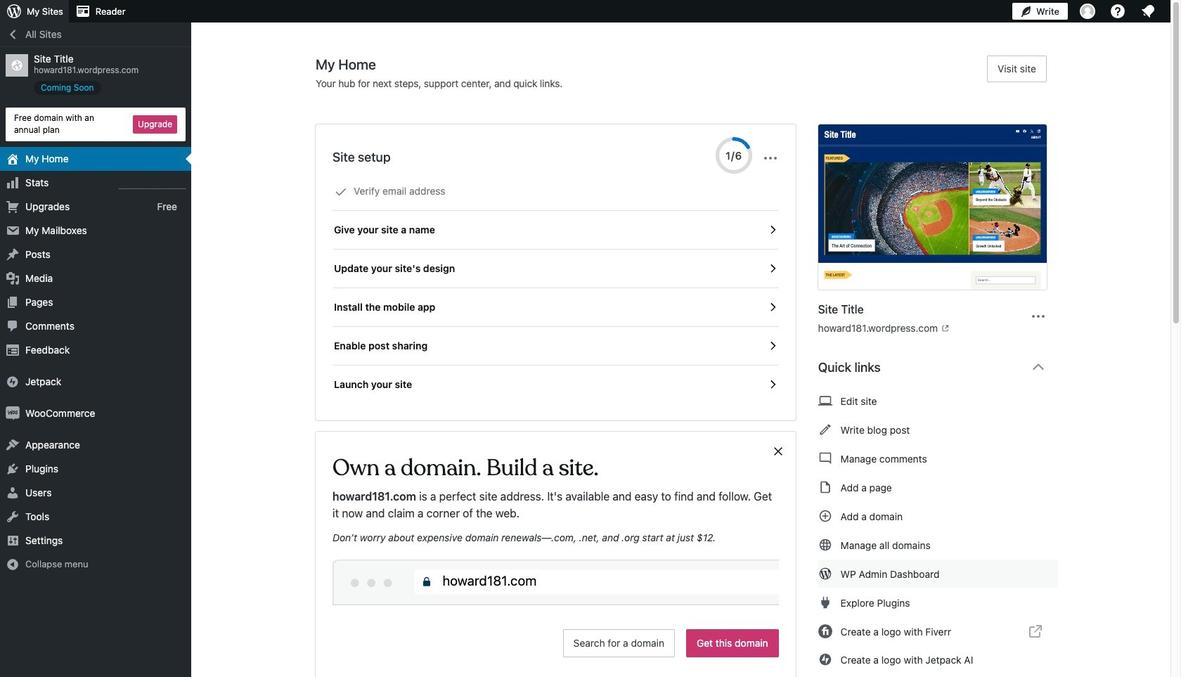 Task type: locate. For each thing, give the bounding box(es) containing it.
task enabled image
[[767, 262, 779, 275], [767, 301, 779, 314], [767, 379, 779, 391]]

highest hourly views 0 image
[[119, 180, 186, 189]]

dismiss settings image
[[762, 150, 779, 167]]

mode_comment image
[[819, 450, 833, 467]]

laptop image
[[819, 393, 833, 409]]

0 vertical spatial img image
[[6, 375, 20, 389]]

1 task enabled image from the top
[[767, 224, 779, 236]]

2 img image from the top
[[6, 406, 20, 420]]

1 vertical spatial img image
[[6, 406, 20, 420]]

main content
[[316, 56, 1059, 678]]

help image
[[1110, 3, 1127, 20]]

img image
[[6, 375, 20, 389], [6, 406, 20, 420]]

1 vertical spatial task enabled image
[[767, 301, 779, 314]]

1 vertical spatial task enabled image
[[767, 340, 779, 352]]

1 img image from the top
[[6, 375, 20, 389]]

0 vertical spatial task enabled image
[[767, 262, 779, 275]]

progress bar
[[716, 137, 753, 174]]

2 vertical spatial task enabled image
[[767, 379, 779, 391]]

0 vertical spatial task enabled image
[[767, 224, 779, 236]]

launchpad checklist element
[[333, 172, 779, 404]]

task enabled image
[[767, 224, 779, 236], [767, 340, 779, 352]]



Task type: vqa. For each thing, say whether or not it's contained in the screenshot.
Add
no



Task type: describe. For each thing, give the bounding box(es) containing it.
edit image
[[819, 421, 833, 438]]

my profile image
[[1081, 4, 1096, 19]]

2 task enabled image from the top
[[767, 301, 779, 314]]

manage your notifications image
[[1140, 3, 1157, 20]]

dismiss domain name promotion image
[[772, 443, 785, 460]]

1 task enabled image from the top
[[767, 262, 779, 275]]

insert_drive_file image
[[819, 479, 833, 496]]

3 task enabled image from the top
[[767, 379, 779, 391]]

more options for site site title image
[[1031, 308, 1048, 325]]

2 task enabled image from the top
[[767, 340, 779, 352]]



